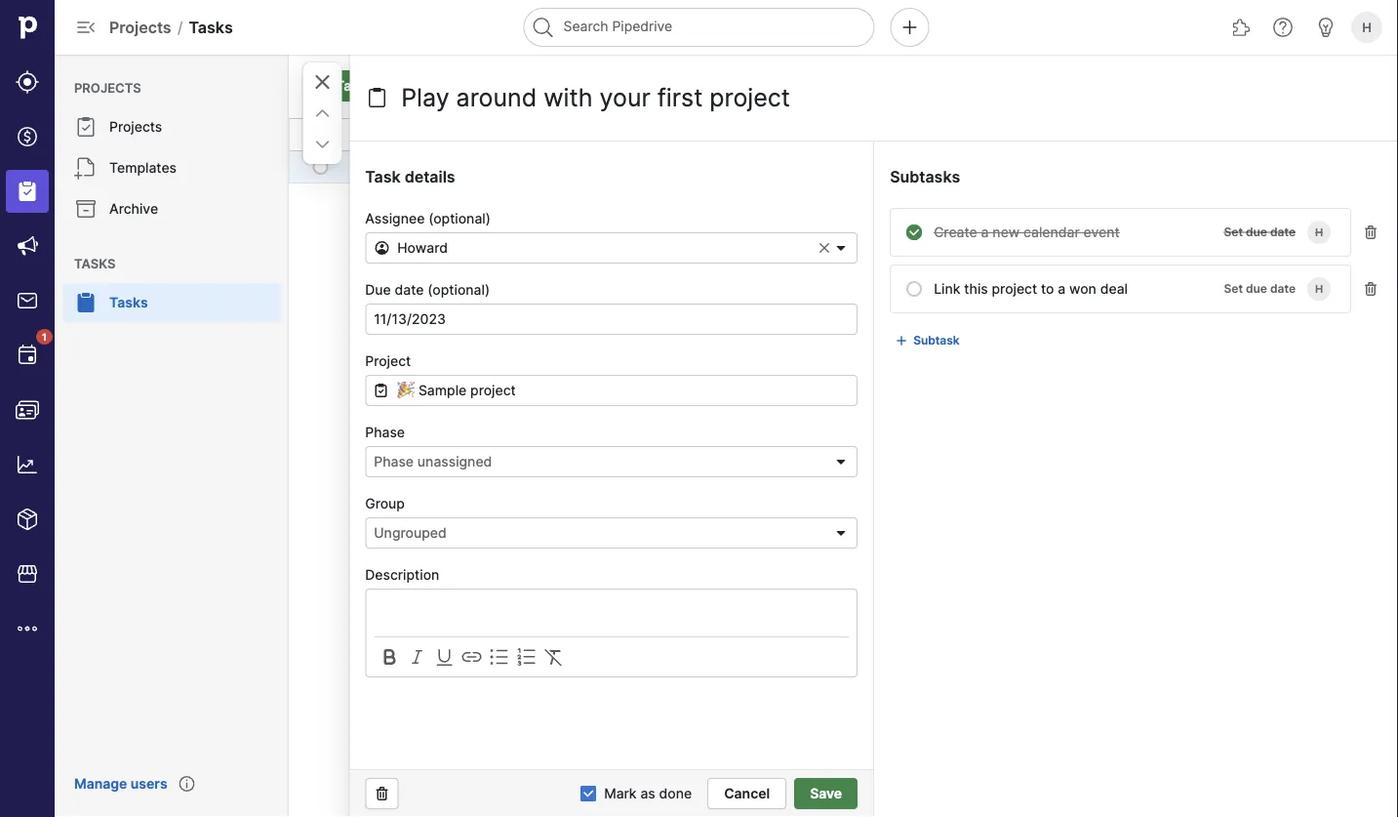 Task type: locate. For each thing, give the bounding box(es) containing it.
project inside button
[[516, 126, 563, 143]]

howard
[[398, 240, 448, 256]]

1 horizontal spatial project
[[516, 126, 563, 143]]

task details
[[365, 167, 456, 186]]

ungrouped up 'description'
[[374, 525, 447, 541]]

subtasks
[[890, 167, 961, 186]]

archive
[[109, 201, 158, 217]]

color link image
[[894, 333, 910, 348]]

task right color primary inverted icon
[[336, 78, 367, 94]]

due for h button to the bottom set due date button
[[1247, 282, 1268, 296]]

1 horizontal spatial group
[[829, 126, 869, 143]]

ungrouped
[[829, 159, 901, 175], [374, 525, 447, 541]]

1 color undefined image from the top
[[74, 156, 98, 180]]

color primary image inside ungrouped popup button
[[834, 525, 849, 541]]

1 vertical spatial due
[[365, 281, 391, 298]]

(optional) up howard on the top of page
[[429, 210, 491, 226]]

color undefined image inside archive link
[[74, 197, 98, 221]]

1 vertical spatial h
[[1316, 226, 1324, 239]]

1 horizontal spatial assignee
[[1141, 126, 1203, 143]]

1 set due date button from the top
[[1217, 221, 1304, 244]]

due for due date (optional)
[[365, 281, 391, 298]]

home image
[[13, 13, 42, 42]]

h for top h button
[[1363, 20, 1372, 35]]

1 vertical spatial phase
[[365, 424, 405, 440]]

due
[[985, 126, 1011, 143], [365, 281, 391, 298]]

color undefined image inside tasks link
[[74, 291, 98, 314]]

color undefined image right "deals" "image"
[[74, 115, 98, 139]]

1 horizontal spatial ungrouped
[[829, 159, 901, 175]]

color undefined image for templates
[[74, 156, 98, 180]]

2 set due date from the top
[[1225, 282, 1296, 296]]

1 set from the top
[[1225, 225, 1244, 239]]

color undefined image inside templates link
[[74, 156, 98, 180]]

0 vertical spatial group
[[829, 126, 869, 143]]

as
[[641, 785, 656, 802]]

due
[[1247, 225, 1268, 239], [1247, 282, 1268, 296]]

h button
[[1348, 8, 1387, 47], [1304, 217, 1335, 248], [1304, 273, 1335, 305]]

1 vertical spatial set
[[1225, 282, 1244, 296]]

color primary image
[[365, 86, 389, 109], [311, 133, 334, 156], [374, 240, 390, 256], [834, 240, 849, 256], [818, 241, 832, 255], [907, 281, 923, 297], [1364, 281, 1379, 297], [370, 786, 394, 801], [581, 786, 597, 801]]

phase inside popup button
[[374, 453, 414, 470]]

1 vertical spatial set due date
[[1225, 282, 1296, 296]]

to
[[489, 159, 502, 175]]

0 vertical spatial ungrouped
[[829, 159, 901, 175]]

None text field
[[365, 375, 858, 406]]

0 horizontal spatial project
[[365, 352, 411, 369]]

projects down menu toggle image
[[74, 80, 141, 95]]

h for the middle h button
[[1316, 226, 1324, 239]]

subtask
[[914, 333, 960, 348]]

task text field for h button to the bottom set due date button
[[927, 273, 1201, 305]]

0 horizontal spatial due
[[365, 281, 391, 298]]

Search Pipedrive field
[[524, 8, 875, 47]]

phase left unassigned
[[374, 453, 414, 470]]

set for the middle h button
[[1225, 225, 1244, 239]]

0 vertical spatial due
[[1247, 225, 1268, 239]]

2 due from the top
[[1247, 282, 1268, 296]]

2 vertical spatial tasks
[[109, 294, 148, 311]]

h
[[1363, 20, 1372, 35], [1316, 226, 1324, 239], [1316, 283, 1324, 295]]

phase up phase unassigned
[[365, 424, 405, 440]]

group button
[[821, 119, 976, 150]]

color undefined image right sales inbox image
[[74, 291, 98, 314]]

0 horizontal spatial assignee
[[365, 210, 425, 226]]

project
[[516, 126, 563, 143], [365, 352, 411, 369]]

task button
[[305, 70, 383, 102]]

menu item
[[0, 164, 55, 219]]

(optional)
[[429, 210, 491, 226], [428, 281, 490, 298]]

tasks inside menu item
[[109, 294, 148, 311]]

(optional) down howard on the top of page
[[428, 281, 490, 298]]

Phase unassigned field
[[365, 446, 858, 477]]

2 task text field from the top
[[927, 273, 1201, 305]]

0 vertical spatial set
[[1225, 225, 1244, 239]]

templates
[[109, 160, 177, 176]]

0 vertical spatial h
[[1363, 20, 1372, 35]]

info image
[[179, 776, 195, 792]]

0 vertical spatial color undefined image
[[74, 156, 98, 180]]

h for h button to the bottom
[[1316, 283, 1324, 295]]

projects
[[109, 18, 171, 37], [74, 80, 141, 95], [109, 119, 162, 135]]

color primary inverted image
[[308, 78, 332, 94]]

mark as done
[[604, 785, 692, 802]]

0 vertical spatial (optional)
[[429, 210, 491, 226]]

menu
[[55, 55, 289, 817]]

color undefined image up contacts image
[[16, 344, 39, 367]]

date
[[1015, 126, 1044, 143], [1271, 225, 1296, 239], [395, 281, 424, 298], [1271, 282, 1296, 296]]

projects link
[[62, 107, 281, 146]]

1 vertical spatial task
[[365, 167, 401, 186]]

1 vertical spatial projects
[[74, 80, 141, 95]]

1 vertical spatial ungrouped
[[374, 525, 447, 541]]

due for set due date button corresponding to the middle h button
[[1247, 225, 1268, 239]]

1 vertical spatial due
[[1247, 282, 1268, 296]]

tasks
[[189, 18, 233, 37], [74, 256, 116, 271], [109, 294, 148, 311]]

task inside button
[[336, 78, 367, 94]]

color primary image
[[311, 70, 334, 94], [311, 102, 334, 125], [1109, 127, 1125, 143], [313, 159, 328, 175], [907, 225, 923, 240], [1364, 225, 1379, 240], [373, 383, 389, 398], [834, 454, 849, 470], [834, 525, 849, 541]]

1 vertical spatial group
[[365, 495, 405, 512]]

mark
[[604, 785, 637, 802]]

2 horizontal spatial color secondary image
[[542, 645, 565, 669]]

2 set due date button from the top
[[1217, 277, 1304, 301]]

phase button
[[665, 119, 820, 150]]

task down subject
[[365, 167, 401, 186]]

grid
[[289, 117, 1399, 184]]

projects up the templates
[[109, 119, 162, 135]]

0 vertical spatial project
[[516, 126, 563, 143]]

ungrouped inside popup button
[[374, 525, 447, 541]]

color undefined image inside projects link
[[74, 115, 98, 139]]

description
[[365, 566, 440, 583]]

2 color undefined image from the top
[[74, 291, 98, 314]]

assignee for assignee
[[1141, 126, 1203, 143]]

phase unassigned button
[[365, 446, 858, 477]]

phase down task field
[[673, 126, 713, 143]]

0 vertical spatial assignee
[[1141, 126, 1203, 143]]

due date
[[985, 126, 1044, 143]]

group
[[829, 126, 869, 143], [365, 495, 405, 512]]

0 vertical spatial phase
[[673, 126, 713, 143]]

0 horizontal spatial ungrouped
[[374, 525, 447, 541]]

1 horizontal spatial due
[[985, 126, 1011, 143]]

1 vertical spatial assignee
[[365, 210, 425, 226]]

templates link
[[62, 148, 281, 187]]

assignee inside 'button'
[[1141, 126, 1203, 143]]

2 vertical spatial color undefined image
[[16, 344, 39, 367]]

project down due date (optional)
[[365, 352, 411, 369]]

ungrouped button
[[365, 517, 858, 549]]

2 vertical spatial h
[[1316, 283, 1324, 295]]

set due date button
[[1217, 221, 1304, 244], [1217, 277, 1304, 301]]

color undefined image
[[74, 156, 98, 180], [74, 291, 98, 314]]

products image
[[16, 508, 39, 531]]

color undefined image
[[74, 115, 98, 139], [74, 197, 98, 221], [16, 344, 39, 367]]

set due date for the middle h button
[[1225, 225, 1296, 239]]

1 vertical spatial color undefined image
[[74, 291, 98, 314]]

color secondary image
[[378, 645, 401, 669], [460, 645, 483, 669], [542, 645, 565, 669]]

link
[[382, 159, 408, 175]]

project button
[[509, 119, 664, 150]]

set
[[1225, 225, 1244, 239], [1225, 282, 1244, 296]]

Task text field
[[927, 217, 1201, 248], [927, 273, 1201, 305]]

Howard field
[[365, 232, 858, 264]]

done
[[659, 785, 692, 802]]

color undefined image left the templates
[[74, 156, 98, 180]]

0 vertical spatial color undefined image
[[74, 115, 98, 139]]

won
[[517, 159, 544, 175]]

color secondary image
[[1370, 155, 1393, 179], [360, 159, 376, 175], [405, 645, 429, 669], [433, 645, 456, 669], [487, 645, 511, 669], [515, 645, 538, 669]]

1 vertical spatial set due date button
[[1217, 277, 1304, 301]]

1 vertical spatial task text field
[[927, 273, 1201, 305]]

assignee
[[1141, 126, 1203, 143], [365, 210, 425, 226]]

1
[[42, 331, 47, 343]]

None field
[[365, 375, 858, 406]]

3 color secondary image from the left
[[542, 645, 565, 669]]

a
[[506, 159, 514, 175]]

row
[[290, 151, 1398, 183]]

1 vertical spatial color undefined image
[[74, 197, 98, 221]]

deal
[[548, 159, 576, 175]]

2 set from the top
[[1225, 282, 1244, 296]]

1 due from the top
[[1247, 225, 1268, 239]]

more image
[[16, 617, 39, 640]]

Ungrouped field
[[365, 517, 858, 549]]

task
[[336, 78, 367, 94], [365, 167, 401, 186]]

save
[[810, 785, 843, 802]]

projects left /
[[109, 18, 171, 37]]

phase unassigned
[[374, 453, 492, 470]]

subject
[[360, 126, 411, 143]]

color undefined image for projects
[[74, 115, 98, 139]]

set due date
[[1225, 225, 1296, 239], [1225, 282, 1296, 296]]

row containing link this project to a won deal
[[290, 151, 1398, 183]]

task text field for set due date button corresponding to the middle h button
[[927, 217, 1201, 248]]

0 vertical spatial set due date button
[[1217, 221, 1304, 244]]

done
[[303, 127, 338, 143]]

due inside button
[[985, 126, 1011, 143]]

link this project to a won deal button
[[382, 157, 576, 177]]

ungrouped down group button
[[829, 159, 901, 175]]

quick add image
[[899, 16, 922, 39]]

0 vertical spatial task
[[336, 78, 367, 94]]

0 vertical spatial due
[[985, 126, 1011, 143]]

projects / tasks
[[109, 18, 233, 37]]

project
[[440, 159, 485, 175]]

this
[[412, 159, 436, 175]]

marketplace image
[[16, 562, 39, 586]]

1 horizontal spatial color secondary image
[[460, 645, 483, 669]]

tasks link
[[62, 283, 281, 322]]

manage users
[[74, 776, 167, 792]]

2 vertical spatial phase
[[374, 453, 414, 470]]

color primary image inside due date button
[[1109, 127, 1125, 143]]

0 vertical spatial task text field
[[927, 217, 1201, 248]]

1 set due date from the top
[[1225, 225, 1296, 239]]

tasks menu item
[[55, 283, 289, 322]]

0 horizontal spatial group
[[365, 495, 405, 512]]

due for due date
[[985, 126, 1011, 143]]

project up won
[[516, 126, 563, 143]]

1 task text field from the top
[[927, 217, 1201, 248]]

phase
[[673, 126, 713, 143], [365, 424, 405, 440], [374, 453, 414, 470]]

0 horizontal spatial color secondary image
[[378, 645, 401, 669]]

1 menu
[[0, 0, 55, 817]]

color undefined image left archive
[[74, 197, 98, 221]]

due date (optional)
[[365, 281, 490, 298]]

task for task details
[[365, 167, 401, 186]]

archive link
[[62, 189, 281, 228]]

0 vertical spatial set due date
[[1225, 225, 1296, 239]]

assignee button
[[1133, 119, 1289, 150]]



Task type: describe. For each thing, give the bounding box(es) containing it.
sales assistant image
[[1315, 16, 1338, 39]]

cancel button
[[708, 778, 787, 809]]

manage users button
[[62, 766, 179, 801]]

0 vertical spatial tasks
[[189, 18, 233, 37]]

0 vertical spatial projects
[[109, 18, 171, 37]]

1 vertical spatial (optional)
[[428, 281, 490, 298]]

link this project to a won deal
[[382, 159, 576, 175]]

color undefined image for archive
[[74, 197, 98, 221]]

manage
[[74, 776, 127, 792]]

campaigns image
[[16, 234, 39, 258]]

details
[[405, 167, 456, 186]]

set due date for h button to the bottom
[[1225, 282, 1296, 296]]

quick help image
[[1272, 16, 1295, 39]]

color primary image inside phase unassigned popup button
[[834, 454, 849, 470]]

2 color secondary image from the left
[[460, 645, 483, 669]]

0 vertical spatial h button
[[1348, 8, 1387, 47]]

subject button
[[352, 119, 508, 150]]

group inside button
[[829, 126, 869, 143]]

task for task
[[336, 78, 367, 94]]

leads image
[[16, 70, 39, 94]]

set for h button to the bottom
[[1225, 282, 1244, 296]]

menu toggle image
[[74, 16, 98, 39]]

deals image
[[16, 125, 39, 148]]

due date button
[[977, 119, 1132, 150]]

1 color secondary image from the left
[[378, 645, 401, 669]]

sales inbox image
[[16, 289, 39, 312]]

phase inside button
[[673, 126, 713, 143]]

contacts image
[[16, 398, 39, 422]]

2 vertical spatial projects
[[109, 119, 162, 135]]

Task field
[[397, 78, 843, 117]]

set due date button for the middle h button
[[1217, 221, 1304, 244]]

1 vertical spatial tasks
[[74, 256, 116, 271]]

howard button
[[365, 232, 858, 264]]

grid containing subject
[[289, 117, 1399, 184]]

assignee (optional)
[[365, 210, 491, 226]]

1 vertical spatial h button
[[1304, 217, 1335, 248]]

1 link
[[6, 329, 53, 377]]

unassigned
[[418, 453, 492, 470]]

color undefined image for tasks
[[74, 291, 98, 314]]

users
[[131, 776, 167, 792]]

assignee for assignee (optional)
[[365, 210, 425, 226]]

done button
[[296, 119, 346, 151]]

projects image
[[16, 180, 39, 203]]

insights image
[[16, 453, 39, 476]]

set due date button for h button to the bottom
[[1217, 277, 1304, 301]]

/
[[177, 18, 183, 37]]

Set due date text field
[[365, 304, 858, 335]]

menu containing projects
[[55, 55, 289, 817]]

subtask button
[[890, 329, 968, 352]]

2 vertical spatial h button
[[1304, 273, 1335, 305]]

cancel
[[724, 785, 770, 802]]

1 vertical spatial project
[[365, 352, 411, 369]]

color undefined image inside 1 link
[[16, 344, 39, 367]]

save button
[[795, 778, 858, 809]]



Task type: vqa. For each thing, say whether or not it's contained in the screenshot.
View for Reports
no



